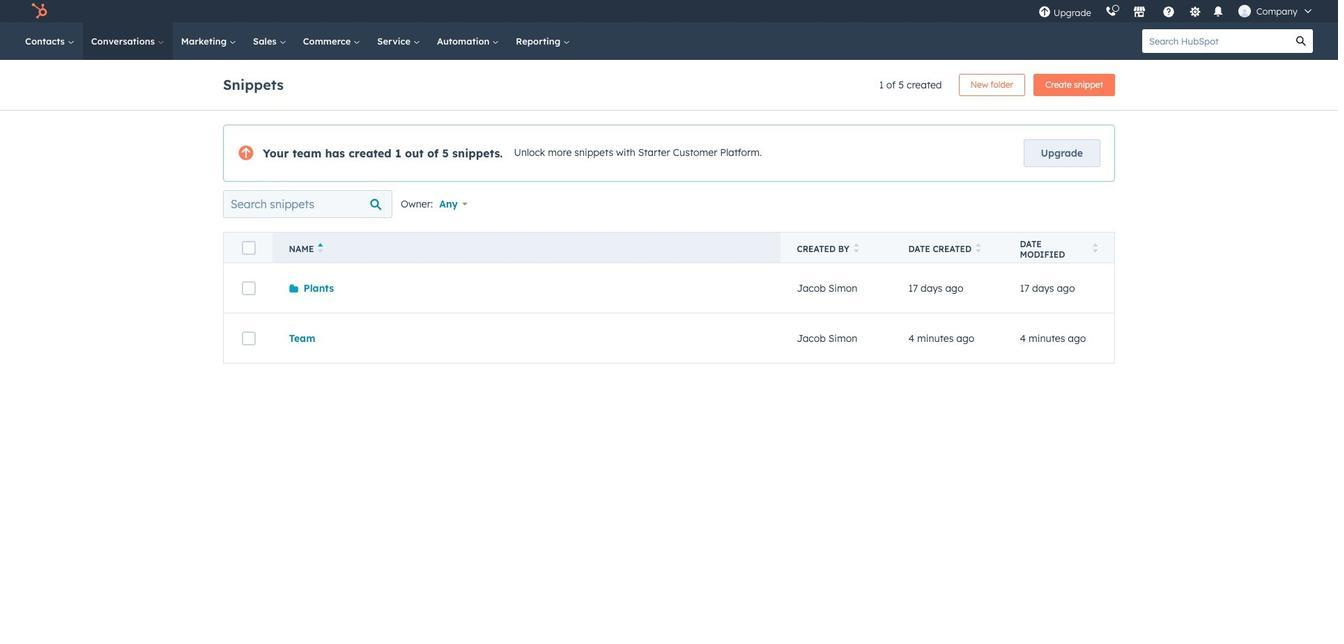 Task type: locate. For each thing, give the bounding box(es) containing it.
menu
[[1031, 0, 1321, 22]]

Search search field
[[223, 190, 392, 218]]

0 horizontal spatial press to sort. image
[[854, 243, 859, 253]]

ascending sort. press to sort descending. element
[[318, 243, 323, 255]]

0 horizontal spatial press to sort. element
[[854, 243, 859, 255]]

2 press to sort. element from the left
[[976, 243, 981, 255]]

1 horizontal spatial press to sort. image
[[976, 243, 981, 253]]

Search HubSpot search field
[[1142, 29, 1289, 53]]

1 horizontal spatial press to sort. element
[[976, 243, 981, 255]]

1 press to sort. element from the left
[[854, 243, 859, 255]]

press to sort. image
[[854, 243, 859, 253], [976, 243, 981, 253]]

press to sort. image
[[1093, 243, 1098, 253]]

press to sort. element
[[854, 243, 859, 255], [976, 243, 981, 255], [1093, 243, 1098, 255]]

banner
[[223, 70, 1115, 96]]

2 horizontal spatial press to sort. element
[[1093, 243, 1098, 255]]



Task type: describe. For each thing, give the bounding box(es) containing it.
2 press to sort. image from the left
[[976, 243, 981, 253]]

jacob simon image
[[1238, 5, 1251, 17]]

3 press to sort. element from the left
[[1093, 243, 1098, 255]]

1 press to sort. image from the left
[[854, 243, 859, 253]]

marketplaces image
[[1133, 6, 1146, 19]]

ascending sort. press to sort descending. image
[[318, 243, 323, 253]]



Task type: vqa. For each thing, say whether or not it's contained in the screenshot.
navigation on the left top of page
no



